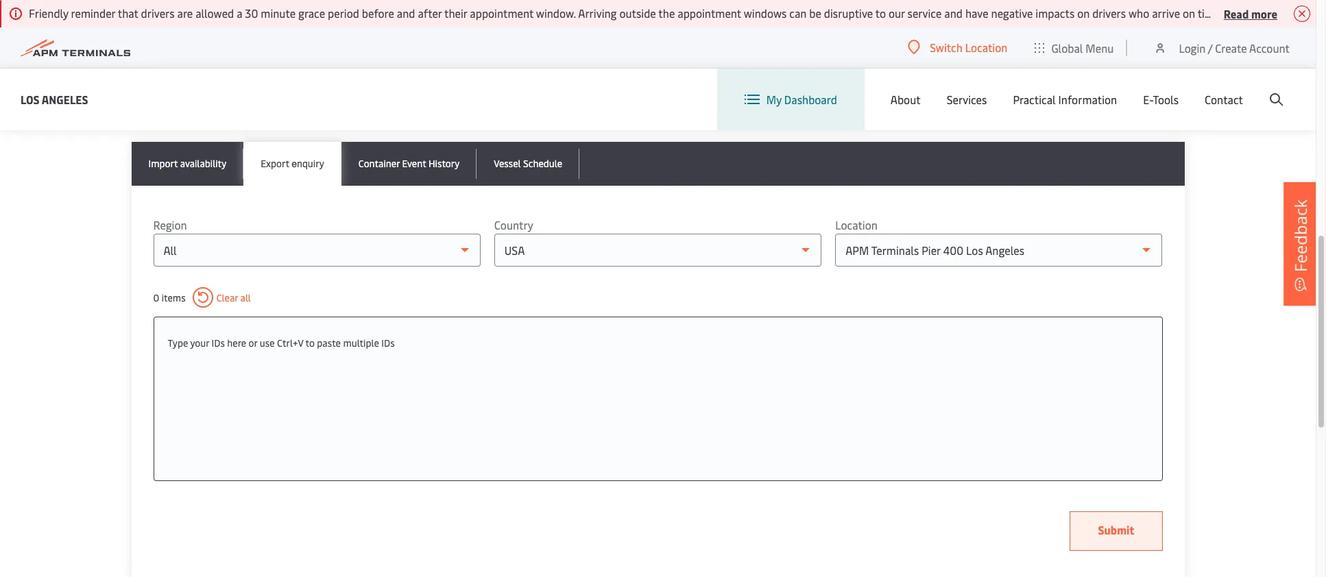 Task type: locate. For each thing, give the bounding box(es) containing it.
2 arrive from the left
[[1286, 5, 1314, 21]]

30
[[245, 5, 258, 21]]

export еnquiry
[[261, 157, 324, 170]]

appointment right their
[[470, 5, 534, 21]]

clear all button
[[192, 287, 251, 308]]

0 horizontal spatial location
[[836, 217, 878, 233]]

export еnquiry button
[[244, 142, 341, 186]]

all
[[240, 291, 251, 304]]

on left time. in the right of the page
[[1183, 5, 1196, 21]]

arrive
[[1152, 5, 1181, 21], [1286, 5, 1314, 21]]

1 horizontal spatial that
[[1262, 5, 1283, 21]]

items
[[162, 291, 186, 304]]

allowed
[[196, 5, 234, 21]]

availability
[[180, 157, 227, 170]]

use
[[260, 337, 275, 350]]

arrive left ou on the right
[[1286, 5, 1314, 21]]

who
[[1129, 5, 1150, 21]]

disruptive
[[824, 5, 873, 21]]

tab list
[[131, 142, 1185, 186]]

0 horizontal spatial that
[[118, 5, 138, 21]]

feedback
[[1290, 199, 1312, 272]]

0 horizontal spatial arrive
[[1152, 5, 1181, 21]]

arrive right who
[[1152, 5, 1181, 21]]

to left our on the right top
[[876, 5, 886, 21]]

a
[[237, 5, 242, 21]]

friendly
[[29, 5, 68, 21]]

that
[[118, 5, 138, 21], [1262, 5, 1283, 21]]

1 horizontal spatial on
[[1183, 5, 1196, 21]]

0 horizontal spatial to
[[306, 337, 315, 350]]

1 appointment from the left
[[470, 5, 534, 21]]

to
[[876, 5, 886, 21], [306, 337, 315, 350]]

0 horizontal spatial appointment
[[470, 5, 534, 21]]

ids
[[212, 337, 225, 350], [382, 337, 395, 350]]

0 horizontal spatial ids
[[212, 337, 225, 350]]

that right drivers
[[1262, 5, 1283, 21]]

еnquiry
[[292, 157, 324, 170]]

dashboard
[[785, 92, 837, 107]]

again
[[193, 66, 239, 92]]

read more
[[1224, 6, 1278, 21]]

create
[[1216, 40, 1247, 55]]

global
[[1052, 40, 1083, 55]]

drivers left who
[[1093, 5, 1126, 21]]

appointment
[[470, 5, 534, 21], [678, 5, 741, 21]]

service
[[908, 5, 942, 21]]

on
[[1078, 5, 1090, 21], [1183, 5, 1196, 21]]

ids right 'your'
[[212, 337, 225, 350]]

login / create account
[[1179, 40, 1290, 55]]

appointment right the
[[678, 5, 741, 21]]

1 horizontal spatial ids
[[382, 337, 395, 350]]

menu
[[1086, 40, 1114, 55]]

after
[[418, 5, 442, 21]]

1 horizontal spatial arrive
[[1286, 5, 1314, 21]]

that right 'reminder'
[[118, 5, 138, 21]]

1 horizontal spatial and
[[945, 5, 963, 21]]

my dashboard button
[[745, 69, 837, 130]]

1 vertical spatial location
[[836, 217, 878, 233]]

to left paste
[[306, 337, 315, 350]]

switch location button
[[908, 40, 1008, 55]]

grace
[[298, 5, 325, 21]]

window.
[[536, 5, 576, 21]]

import availability
[[149, 157, 227, 170]]

my dashboard
[[767, 92, 837, 107]]

1 vertical spatial to
[[306, 337, 315, 350]]

los angeles
[[21, 92, 88, 107]]

and left after
[[397, 5, 415, 21]]

submit button
[[1070, 512, 1163, 551]]

read more button
[[1224, 5, 1278, 22]]

2 on from the left
[[1183, 5, 1196, 21]]

1 horizontal spatial drivers
[[1093, 5, 1126, 21]]

0 horizontal spatial and
[[397, 5, 415, 21]]

global menu
[[1052, 40, 1114, 55]]

0 vertical spatial location
[[966, 40, 1008, 55]]

1 horizontal spatial appointment
[[678, 5, 741, 21]]

export
[[261, 157, 289, 170]]

negative
[[991, 5, 1033, 21]]

their
[[444, 5, 467, 21]]

1 ids from the left
[[212, 337, 225, 350]]

your
[[190, 337, 209, 350]]

los
[[21, 92, 40, 107]]

drivers
[[1225, 5, 1260, 21]]

can
[[790, 5, 807, 21]]

drivers
[[141, 5, 175, 21], [1093, 5, 1126, 21]]

the
[[659, 5, 675, 21]]

vessel schedule button
[[477, 142, 580, 186]]

and left have
[[945, 5, 963, 21]]

switch
[[930, 40, 963, 55]]

0 horizontal spatial on
[[1078, 5, 1090, 21]]

vessel schedule
[[494, 157, 563, 170]]

1 horizontal spatial to
[[876, 5, 886, 21]]

country
[[494, 217, 533, 233]]

2 drivers from the left
[[1093, 5, 1126, 21]]

minute
[[261, 5, 296, 21]]

ids right multiple
[[382, 337, 395, 350]]

and
[[397, 5, 415, 21], [945, 5, 963, 21]]

None text field
[[168, 331, 1149, 356]]

0 horizontal spatial drivers
[[141, 5, 175, 21]]

type
[[168, 337, 188, 350]]

on right impacts
[[1078, 5, 1090, 21]]

drivers left are
[[141, 5, 175, 21]]

event
[[402, 157, 426, 170]]

location
[[966, 40, 1008, 55], [836, 217, 878, 233]]

0 vertical spatial to
[[876, 5, 886, 21]]



Task type: vqa. For each thing, say whether or not it's contained in the screenshot.
the switch location button
yes



Task type: describe. For each thing, give the bounding box(es) containing it.
container event history
[[359, 157, 460, 170]]

clear all
[[216, 291, 251, 304]]

2 that from the left
[[1262, 5, 1283, 21]]

about
[[891, 92, 921, 107]]

login
[[1179, 40, 1206, 55]]

ou
[[1316, 5, 1327, 21]]

history
[[429, 157, 460, 170]]

friendly reminder that drivers are allowed a 30 minute grace period before and after their appointment window. arriving outside the appointment windows can be disruptive to our service and have negative impacts on drivers who arrive on time. drivers that arrive ou
[[29, 5, 1327, 21]]

paste
[[317, 337, 341, 350]]

type your ids here or use ctrl+v to paste multiple ids
[[168, 337, 395, 350]]

search
[[131, 66, 188, 92]]

more
[[1252, 6, 1278, 21]]

region
[[153, 217, 187, 233]]

search again
[[131, 66, 239, 92]]

2 appointment from the left
[[678, 5, 741, 21]]

ctrl+v
[[277, 337, 303, 350]]

my
[[767, 92, 782, 107]]

here
[[227, 337, 246, 350]]

be
[[810, 5, 822, 21]]

schedule
[[523, 157, 563, 170]]

0 items
[[153, 291, 186, 304]]

impacts
[[1036, 5, 1075, 21]]

1 horizontal spatial location
[[966, 40, 1008, 55]]

1 that from the left
[[118, 5, 138, 21]]

close alert image
[[1294, 5, 1311, 22]]

outside
[[620, 5, 656, 21]]

reminder
[[71, 5, 115, 21]]

or
[[249, 337, 257, 350]]

multiple
[[343, 337, 379, 350]]

tab list containing import availability
[[131, 142, 1185, 186]]

1 and from the left
[[397, 5, 415, 21]]

global menu button
[[1022, 27, 1128, 68]]

are
[[177, 5, 193, 21]]

time.
[[1198, 5, 1223, 21]]

vessel
[[494, 157, 521, 170]]

our
[[889, 5, 905, 21]]

1 arrive from the left
[[1152, 5, 1181, 21]]

container
[[359, 157, 400, 170]]

read
[[1224, 6, 1249, 21]]

1 drivers from the left
[[141, 5, 175, 21]]

arriving
[[578, 5, 617, 21]]

feedback button
[[1284, 182, 1318, 306]]

login / create account link
[[1154, 27, 1290, 68]]

los angeles link
[[21, 91, 88, 108]]

2 and from the left
[[945, 5, 963, 21]]

import availability button
[[131, 142, 244, 186]]

windows
[[744, 5, 787, 21]]

1 on from the left
[[1078, 5, 1090, 21]]

switch location
[[930, 40, 1008, 55]]

container event history button
[[341, 142, 477, 186]]

account
[[1250, 40, 1290, 55]]

0
[[153, 291, 159, 304]]

before
[[362, 5, 394, 21]]

submit
[[1098, 523, 1135, 538]]

angeles
[[42, 92, 88, 107]]

/
[[1208, 40, 1213, 55]]

have
[[966, 5, 989, 21]]

clear
[[216, 291, 238, 304]]

period
[[328, 5, 359, 21]]

2 ids from the left
[[382, 337, 395, 350]]

import
[[149, 157, 178, 170]]

about button
[[891, 69, 921, 130]]



